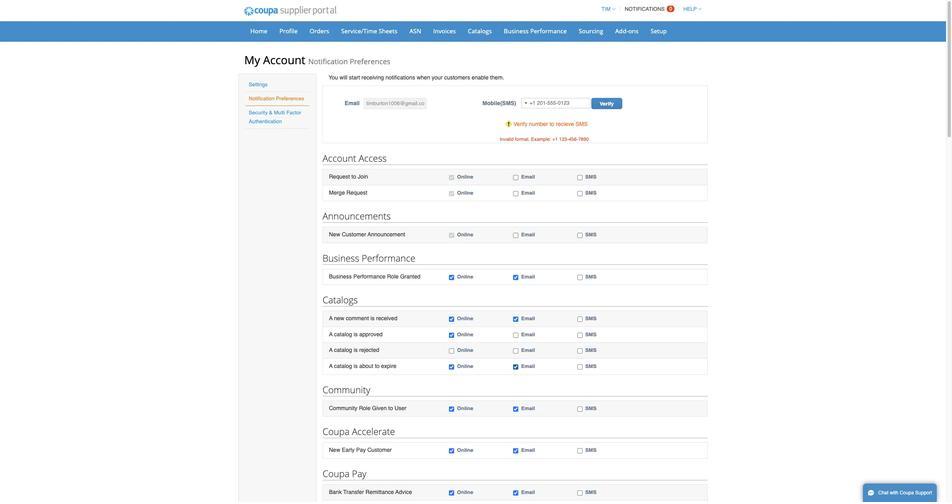 Task type: vqa. For each thing, say whether or not it's contained in the screenshot.
"admin" on the left of page
no



Task type: locate. For each thing, give the bounding box(es) containing it.
1 horizontal spatial preferences
[[350, 57, 391, 66]]

sheets
[[379, 27, 398, 35]]

0 vertical spatial performance
[[530, 27, 567, 35]]

catalog down a catalog is approved
[[334, 347, 352, 353]]

456-
[[569, 136, 578, 142]]

1 vertical spatial business performance
[[323, 252, 416, 264]]

format.
[[515, 136, 530, 142]]

customer down accelerate
[[368, 447, 392, 453]]

factor
[[287, 110, 301, 116]]

1 vertical spatial catalog
[[334, 347, 352, 353]]

verify for verify number to recieve sms
[[514, 121, 528, 127]]

a new comment is received
[[329, 315, 398, 322]]

verify number to recieve sms
[[514, 121, 588, 127]]

business performance link
[[499, 25, 572, 37]]

catalog down new
[[334, 331, 352, 337]]

with
[[890, 490, 899, 496]]

+1
[[553, 136, 558, 142]]

0 vertical spatial catalog
[[334, 331, 352, 337]]

None checkbox
[[513, 191, 519, 196], [577, 191, 583, 196], [449, 233, 454, 238], [513, 333, 519, 338], [449, 349, 454, 354], [513, 364, 519, 370], [577, 364, 583, 370], [449, 406, 454, 412], [449, 448, 454, 454], [513, 448, 519, 454], [449, 490, 454, 496], [513, 490, 519, 496], [577, 490, 583, 496], [513, 191, 519, 196], [577, 191, 583, 196], [449, 233, 454, 238], [513, 333, 519, 338], [449, 349, 454, 354], [513, 364, 519, 370], [577, 364, 583, 370], [449, 406, 454, 412], [449, 448, 454, 454], [513, 448, 519, 454], [449, 490, 454, 496], [513, 490, 519, 496], [577, 490, 583, 496]]

1 vertical spatial business
[[323, 252, 359, 264]]

navigation
[[598, 1, 702, 17]]

pay up transfer
[[352, 467, 367, 480]]

email for community role given to user
[[521, 405, 535, 411]]

7 online from the top
[[457, 347, 474, 353]]

1 vertical spatial catalogs
[[323, 294, 358, 306]]

1 vertical spatial community
[[329, 405, 358, 411]]

1 vertical spatial coupa
[[323, 467, 350, 480]]

remittance
[[366, 489, 394, 495]]

1 new from the top
[[329, 231, 340, 238]]

bank
[[329, 489, 342, 495]]

1 vertical spatial preferences
[[276, 96, 304, 102]]

1 vertical spatial notification
[[249, 96, 275, 102]]

0 horizontal spatial account
[[263, 52, 306, 67]]

customer down announcements
[[342, 231, 366, 238]]

catalogs up new
[[323, 294, 358, 306]]

2 vertical spatial catalog
[[334, 363, 352, 369]]

new customer announcement
[[329, 231, 405, 238]]

a for a new comment is received
[[329, 315, 333, 322]]

request down join
[[347, 189, 368, 196]]

11 online from the top
[[457, 489, 474, 495]]

security & multi factor authentication
[[249, 110, 301, 124]]

verify inside button
[[600, 101, 614, 107]]

0 vertical spatial preferences
[[350, 57, 391, 66]]

preferences up receiving
[[350, 57, 391, 66]]

1 vertical spatial account
[[323, 152, 356, 165]]

online for a catalog is about to expire
[[457, 363, 474, 369]]

customer
[[342, 231, 366, 238], [368, 447, 392, 453]]

0 horizontal spatial role
[[359, 405, 371, 411]]

account up "request to join"
[[323, 152, 356, 165]]

business
[[504, 27, 529, 35], [323, 252, 359, 264], [329, 273, 352, 280]]

account
[[263, 52, 306, 67], [323, 152, 356, 165]]

preferences up 'factor'
[[276, 96, 304, 102]]

home link
[[245, 25, 273, 37]]

a down a catalog is approved
[[329, 347, 333, 353]]

1 vertical spatial customer
[[368, 447, 392, 453]]

preferences
[[350, 57, 391, 66], [276, 96, 304, 102]]

a for a catalog is about to expire
[[329, 363, 333, 369]]

a
[[329, 315, 333, 322], [329, 331, 333, 337], [329, 347, 333, 353], [329, 363, 333, 369]]

verify button
[[591, 98, 623, 109]]

email for a catalog is rejected
[[521, 347, 535, 353]]

email for a new comment is received
[[521, 316, 535, 322]]

approved
[[359, 331, 383, 337]]

rejected
[[359, 347, 379, 353]]

business performance
[[504, 27, 567, 35], [323, 252, 416, 264]]

0 horizontal spatial verify
[[514, 121, 528, 127]]

early
[[342, 447, 355, 453]]

a catalog is about to expire
[[329, 363, 397, 369]]

4 online from the top
[[457, 274, 474, 280]]

catalogs link
[[463, 25, 497, 37]]

2 vertical spatial performance
[[353, 273, 386, 280]]

is left approved
[[354, 331, 358, 337]]

1 horizontal spatial verify
[[600, 101, 614, 107]]

0 horizontal spatial preferences
[[276, 96, 304, 102]]

3 catalog from the top
[[334, 363, 352, 369]]

invoices link
[[428, 25, 461, 37]]

community for community role given to user
[[329, 405, 358, 411]]

1 horizontal spatial customer
[[368, 447, 392, 453]]

given
[[372, 405, 387, 411]]

0 vertical spatial pay
[[356, 447, 366, 453]]

to right about
[[375, 363, 380, 369]]

2 catalog from the top
[[334, 347, 352, 353]]

1 online from the top
[[457, 174, 474, 180]]

5 online from the top
[[457, 316, 474, 322]]

pay
[[356, 447, 366, 453], [352, 467, 367, 480]]

1 a from the top
[[329, 315, 333, 322]]

online
[[457, 174, 474, 180], [457, 190, 474, 196], [457, 232, 474, 238], [457, 274, 474, 280], [457, 316, 474, 322], [457, 331, 474, 337], [457, 347, 474, 353], [457, 363, 474, 369], [457, 405, 474, 411], [457, 447, 474, 453], [457, 489, 474, 495]]

add-
[[616, 27, 629, 35]]

sms for new early pay customer
[[585, 447, 597, 453]]

coupa up early
[[323, 425, 350, 438]]

notification up the you
[[308, 57, 348, 66]]

None text field
[[364, 98, 427, 109]]

catalogs
[[468, 27, 492, 35], [323, 294, 358, 306]]

chat with coupa support button
[[863, 484, 937, 502]]

0 vertical spatial coupa
[[323, 425, 350, 438]]

pay right early
[[356, 447, 366, 453]]

coupa
[[323, 425, 350, 438], [323, 467, 350, 480], [900, 490, 914, 496]]

role left given
[[359, 405, 371, 411]]

online for a catalog is approved
[[457, 331, 474, 337]]

catalog down a catalog is rejected
[[334, 363, 352, 369]]

business performance role granted
[[329, 273, 421, 280]]

a for a catalog is rejected
[[329, 347, 333, 353]]

account down profile link
[[263, 52, 306, 67]]

notification inside my account notification preferences
[[308, 57, 348, 66]]

1 horizontal spatial catalogs
[[468, 27, 492, 35]]

8 online from the top
[[457, 363, 474, 369]]

community up community role given to user on the bottom of page
[[323, 383, 370, 396]]

to
[[550, 121, 555, 127], [352, 173, 356, 180], [375, 363, 380, 369], [388, 405, 393, 411]]

3 a from the top
[[329, 347, 333, 353]]

0 horizontal spatial customer
[[342, 231, 366, 238]]

6 online from the top
[[457, 331, 474, 337]]

1 vertical spatial verify
[[514, 121, 528, 127]]

0 horizontal spatial notification
[[249, 96, 275, 102]]

1 catalog from the top
[[334, 331, 352, 337]]

None checkbox
[[449, 175, 454, 180], [513, 175, 519, 180], [577, 175, 583, 180], [449, 191, 454, 196], [513, 233, 519, 238], [577, 233, 583, 238], [449, 275, 454, 280], [513, 275, 519, 280], [577, 275, 583, 280], [449, 317, 454, 322], [513, 317, 519, 322], [577, 317, 583, 322], [449, 333, 454, 338], [577, 333, 583, 338], [513, 349, 519, 354], [577, 349, 583, 354], [449, 364, 454, 370], [513, 406, 519, 412], [577, 406, 583, 412], [577, 448, 583, 454], [449, 175, 454, 180], [513, 175, 519, 180], [577, 175, 583, 180], [449, 191, 454, 196], [513, 233, 519, 238], [577, 233, 583, 238], [449, 275, 454, 280], [513, 275, 519, 280], [577, 275, 583, 280], [449, 317, 454, 322], [513, 317, 519, 322], [577, 317, 583, 322], [449, 333, 454, 338], [577, 333, 583, 338], [513, 349, 519, 354], [577, 349, 583, 354], [449, 364, 454, 370], [513, 406, 519, 412], [577, 406, 583, 412], [577, 448, 583, 454]]

0 vertical spatial new
[[329, 231, 340, 238]]

coupa right with
[[900, 490, 914, 496]]

is left rejected
[[354, 347, 358, 353]]

1 horizontal spatial role
[[387, 273, 399, 280]]

community up coupa accelerate
[[329, 405, 358, 411]]

new for new early pay customer
[[329, 447, 340, 453]]

2 vertical spatial coupa
[[900, 490, 914, 496]]

verify
[[600, 101, 614, 107], [514, 121, 528, 127]]

0 vertical spatial catalogs
[[468, 27, 492, 35]]

1 vertical spatial new
[[329, 447, 340, 453]]

&
[[269, 110, 273, 116]]

received
[[376, 315, 398, 322]]

add-ons
[[616, 27, 639, 35]]

1 horizontal spatial notification
[[308, 57, 348, 66]]

account access
[[323, 152, 387, 165]]

notifications 0
[[625, 6, 672, 12]]

you
[[329, 74, 338, 81]]

a left new
[[329, 315, 333, 322]]

3 online from the top
[[457, 232, 474, 238]]

coupa up bank
[[323, 467, 350, 480]]

to left join
[[352, 173, 356, 180]]

request up merge
[[329, 173, 350, 180]]

is for rejected
[[354, 347, 358, 353]]

2 online from the top
[[457, 190, 474, 196]]

is for approved
[[354, 331, 358, 337]]

enable
[[472, 74, 489, 81]]

sms
[[576, 121, 588, 127], [585, 174, 597, 180], [585, 190, 597, 196], [585, 232, 597, 238], [585, 274, 597, 280], [585, 316, 597, 322], [585, 331, 597, 337], [585, 347, 597, 353], [585, 363, 597, 369], [585, 405, 597, 411], [585, 447, 597, 453], [585, 489, 597, 495]]

comment
[[346, 315, 369, 322]]

coupa for coupa accelerate
[[323, 425, 350, 438]]

online for request to join
[[457, 174, 474, 180]]

service/time
[[341, 27, 377, 35]]

is left received
[[371, 315, 375, 322]]

4 a from the top
[[329, 363, 333, 369]]

sms for request to join
[[585, 174, 597, 180]]

telephone country code image
[[525, 102, 527, 104]]

granted
[[400, 273, 421, 280]]

10 online from the top
[[457, 447, 474, 453]]

catalog
[[334, 331, 352, 337], [334, 347, 352, 353], [334, 363, 352, 369]]

0 horizontal spatial business performance
[[323, 252, 416, 264]]

help
[[684, 6, 697, 12]]

0 vertical spatial community
[[323, 383, 370, 396]]

sms for a new comment is received
[[585, 316, 597, 322]]

request
[[329, 173, 350, 180], [347, 189, 368, 196]]

9 online from the top
[[457, 405, 474, 411]]

catalogs right invoices
[[468, 27, 492, 35]]

0 vertical spatial customer
[[342, 231, 366, 238]]

number
[[529, 121, 548, 127]]

notification down "settings"
[[249, 96, 275, 102]]

email
[[345, 100, 360, 106], [521, 174, 535, 180], [521, 190, 535, 196], [521, 232, 535, 238], [521, 274, 535, 280], [521, 316, 535, 322], [521, 331, 535, 337], [521, 347, 535, 353], [521, 363, 535, 369], [521, 405, 535, 411], [521, 447, 535, 453], [521, 489, 535, 495]]

new for new customer announcement
[[329, 231, 340, 238]]

0 vertical spatial verify
[[600, 101, 614, 107]]

new left early
[[329, 447, 340, 453]]

sourcing link
[[574, 25, 609, 37]]

1 horizontal spatial business performance
[[504, 27, 567, 35]]

0 vertical spatial notification
[[308, 57, 348, 66]]

new
[[329, 231, 340, 238], [329, 447, 340, 453]]

2 a from the top
[[329, 331, 333, 337]]

new
[[334, 315, 344, 322]]

Telephone country code field
[[522, 98, 530, 108]]

a down a catalog is rejected
[[329, 363, 333, 369]]

online for new customer announcement
[[457, 232, 474, 238]]

notification
[[308, 57, 348, 66], [249, 96, 275, 102]]

community for community
[[323, 383, 370, 396]]

a up a catalog is rejected
[[329, 331, 333, 337]]

role left "granted"
[[387, 273, 399, 280]]

2 new from the top
[[329, 447, 340, 453]]

sms for merge request
[[585, 190, 597, 196]]

to left user
[[388, 405, 393, 411]]

email for new early pay customer
[[521, 447, 535, 453]]

community
[[323, 383, 370, 396], [329, 405, 358, 411]]

new down announcements
[[329, 231, 340, 238]]

asn link
[[404, 25, 427, 37]]

is left about
[[354, 363, 358, 369]]



Task type: describe. For each thing, give the bounding box(es) containing it.
user
[[395, 405, 407, 411]]

sms for new customer announcement
[[585, 232, 597, 238]]

online for community role given to user
[[457, 405, 474, 411]]

sms for a catalog is approved
[[585, 331, 597, 337]]

to left recieve
[[550, 121, 555, 127]]

setup
[[651, 27, 667, 35]]

1 vertical spatial role
[[359, 405, 371, 411]]

settings
[[249, 81, 268, 87]]

home
[[250, 27, 268, 35]]

invoices
[[433, 27, 456, 35]]

service/time sheets
[[341, 27, 398, 35]]

email for business performance role granted
[[521, 274, 535, 280]]

7890
[[578, 136, 589, 142]]

security & multi factor authentication link
[[249, 110, 301, 124]]

online for bank transfer remittance advice
[[457, 489, 474, 495]]

online for a new comment is received
[[457, 316, 474, 322]]

transfer
[[343, 489, 364, 495]]

accelerate
[[352, 425, 395, 438]]

email for new customer announcement
[[521, 232, 535, 238]]

tim link
[[598, 6, 616, 12]]

1 vertical spatial pay
[[352, 467, 367, 480]]

add-ons link
[[610, 25, 644, 37]]

ons
[[629, 27, 639, 35]]

them.
[[490, 74, 504, 81]]

setup link
[[646, 25, 672, 37]]

a catalog is rejected
[[329, 347, 379, 353]]

you will start receiving notifications when your customers enable them.
[[329, 74, 504, 81]]

my account notification preferences
[[244, 52, 391, 67]]

a for a catalog is approved
[[329, 331, 333, 337]]

email for bank transfer remittance advice
[[521, 489, 535, 495]]

0 vertical spatial business performance
[[504, 27, 567, 35]]

123-
[[559, 136, 569, 142]]

notifications
[[386, 74, 415, 81]]

chat
[[879, 490, 889, 496]]

orders link
[[305, 25, 335, 37]]

will
[[340, 74, 348, 81]]

merge
[[329, 189, 345, 196]]

1 horizontal spatial account
[[323, 152, 356, 165]]

catalog for a catalog is about to expire
[[334, 363, 352, 369]]

online for merge request
[[457, 190, 474, 196]]

0 vertical spatial request
[[329, 173, 350, 180]]

email for a catalog is about to expire
[[521, 363, 535, 369]]

sms for business performance role granted
[[585, 274, 597, 280]]

security
[[249, 110, 268, 116]]

about
[[359, 363, 373, 369]]

coupa inside button
[[900, 490, 914, 496]]

my
[[244, 52, 260, 67]]

0 vertical spatial business
[[504, 27, 529, 35]]

0 vertical spatial role
[[387, 273, 399, 280]]

online for a catalog is rejected
[[457, 347, 474, 353]]

notification preferences link
[[249, 96, 304, 102]]

sms for bank transfer remittance advice
[[585, 489, 597, 495]]

0 horizontal spatial catalogs
[[323, 294, 358, 306]]

preferences inside my account notification preferences
[[350, 57, 391, 66]]

asn
[[410, 27, 421, 35]]

help link
[[680, 6, 702, 12]]

chat with coupa support
[[879, 490, 933, 496]]

+1 201-555-0123 text field
[[521, 98, 591, 108]]

when
[[417, 74, 430, 81]]

catalog for a catalog is approved
[[334, 331, 352, 337]]

mobile(sms)
[[483, 100, 516, 106]]

is for about
[[354, 363, 358, 369]]

start
[[349, 74, 360, 81]]

email for merge request
[[521, 190, 535, 196]]

0 vertical spatial account
[[263, 52, 306, 67]]

new early pay customer
[[329, 447, 392, 453]]

catalog for a catalog is rejected
[[334, 347, 352, 353]]

1 vertical spatial request
[[347, 189, 368, 196]]

notification preferences
[[249, 96, 304, 102]]

coupa accelerate
[[323, 425, 395, 438]]

access
[[359, 152, 387, 165]]

recieve
[[556, 121, 574, 127]]

online for new early pay customer
[[457, 447, 474, 453]]

verify for verify
[[600, 101, 614, 107]]

online for business performance role granted
[[457, 274, 474, 280]]

orders
[[310, 27, 329, 35]]

example:
[[531, 136, 551, 142]]

your
[[432, 74, 443, 81]]

community role given to user
[[329, 405, 407, 411]]

invalid format. example: +1 123-456-7890
[[500, 136, 589, 142]]

a catalog is approved
[[329, 331, 383, 337]]

tim
[[602, 6, 611, 12]]

customers
[[444, 74, 470, 81]]

sms for a catalog is rejected
[[585, 347, 597, 353]]

settings link
[[249, 81, 268, 87]]

sourcing
[[579, 27, 603, 35]]

merge request
[[329, 189, 368, 196]]

0
[[670, 6, 672, 12]]

sms for community role given to user
[[585, 405, 597, 411]]

2 vertical spatial business
[[329, 273, 352, 280]]

announcement
[[368, 231, 405, 238]]

request to join
[[329, 173, 368, 180]]

announcements
[[323, 210, 391, 222]]

receiving
[[362, 74, 384, 81]]

join
[[358, 173, 368, 180]]

multi
[[274, 110, 285, 116]]

authentication
[[249, 118, 282, 124]]

1 vertical spatial performance
[[362, 252, 416, 264]]

invalid
[[500, 136, 514, 142]]

sms for a catalog is about to expire
[[585, 363, 597, 369]]

navigation containing notifications 0
[[598, 1, 702, 17]]

expire
[[381, 363, 397, 369]]

profile
[[280, 27, 298, 35]]

coupa pay
[[323, 467, 367, 480]]

bank transfer remittance advice
[[329, 489, 412, 495]]

email for request to join
[[521, 174, 535, 180]]

coupa for coupa pay
[[323, 467, 350, 480]]

email for a catalog is approved
[[521, 331, 535, 337]]

service/time sheets link
[[336, 25, 403, 37]]

coupa supplier portal image
[[238, 1, 342, 21]]

notifications
[[625, 6, 665, 12]]

profile link
[[274, 25, 303, 37]]

advice
[[395, 489, 412, 495]]

support
[[916, 490, 933, 496]]



